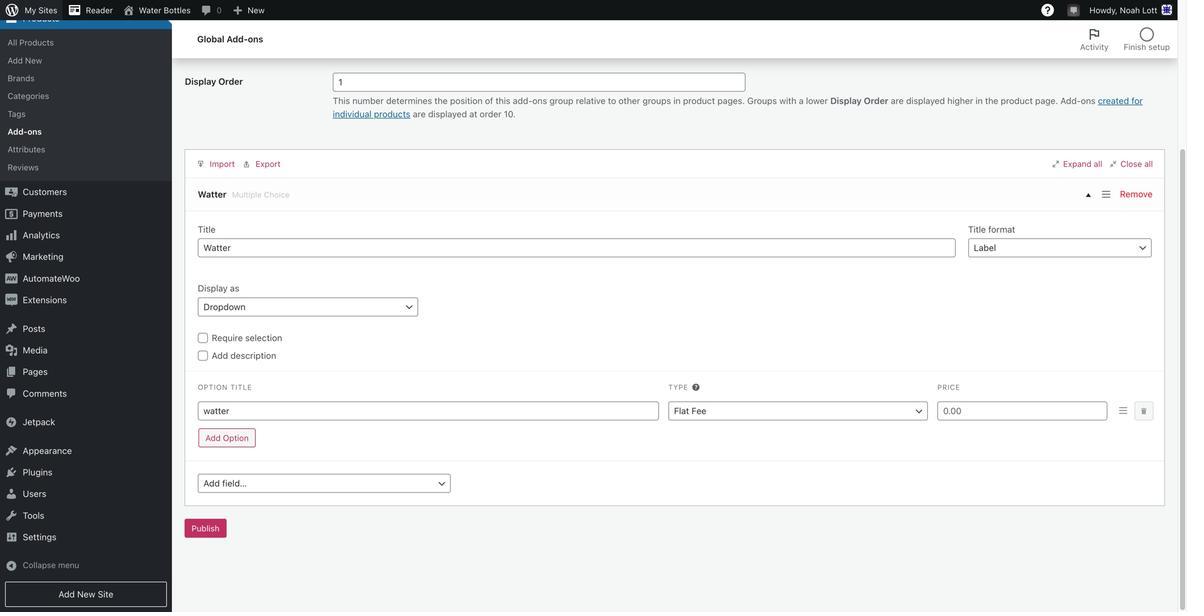 Task type: locate. For each thing, give the bounding box(es) containing it.
finish setup button
[[1117, 20, 1178, 58]]

1 horizontal spatial in
[[976, 95, 983, 106]]

1 horizontal spatial all
[[1145, 159, 1154, 168]]

in right higher
[[976, 95, 983, 106]]

choice
[[264, 190, 290, 199]]

Require selection checkbox
[[198, 333, 208, 343]]

1 horizontal spatial product
[[1001, 95, 1033, 106]]

users link
[[0, 483, 172, 505]]

relative
[[576, 95, 606, 106]]

0 horizontal spatial in
[[674, 95, 681, 106]]

2 title from the left
[[969, 224, 986, 235]]

title left format
[[969, 224, 986, 235]]

add for add new
[[8, 56, 23, 65]]

add- down the tags
[[8, 127, 27, 136]]

0 horizontal spatial all
[[1094, 159, 1103, 168]]

expand all
[[1064, 159, 1103, 168]]

1 horizontal spatial new
[[77, 589, 95, 599]]

selection
[[245, 333, 282, 343]]

the right higher
[[986, 95, 999, 106]]

add down option title
[[206, 433, 221, 443]]

None submit
[[185, 519, 227, 538]]

0.00 text field
[[938, 402, 1108, 421]]

1 vertical spatial add-
[[1061, 95, 1081, 106]]

in right groups
[[674, 95, 681, 106]]

display right lower
[[831, 95, 862, 106]]

all for expand all
[[1094, 159, 1103, 168]]

add for add option
[[206, 433, 221, 443]]

new left site
[[77, 589, 95, 599]]

add- down product categories
[[227, 34, 248, 44]]

2 all from the left
[[1145, 159, 1154, 168]]

0 vertical spatial are
[[891, 95, 904, 106]]

1 vertical spatial new
[[25, 56, 42, 65]]

categories up "global add-ons"
[[221, 14, 268, 24]]

0 link
[[196, 0, 227, 20]]

1 horizontal spatial title
[[969, 224, 986, 235]]

collapse
[[23, 560, 56, 570]]

add inside button
[[206, 433, 221, 443]]

title down watter
[[198, 224, 216, 235]]

1 product from the left
[[683, 95, 715, 106]]

1 horizontal spatial displayed
[[907, 95, 945, 106]]

add new site link
[[5, 582, 167, 607]]

reader
[[86, 5, 113, 15]]

0 horizontal spatial product
[[683, 95, 715, 106]]

0
[[217, 5, 222, 15]]

0 horizontal spatial new
[[25, 56, 42, 65]]

0 vertical spatial add-
[[227, 34, 248, 44]]

price
[[938, 383, 961, 391]]

position
[[450, 95, 483, 106]]

title for title format
[[969, 224, 986, 235]]

products up add new at the left of page
[[19, 38, 54, 47]]

option inside button
[[223, 433, 249, 443]]

add-ons
[[8, 127, 42, 136]]

tags
[[8, 109, 26, 118]]

order down "global add-ons"
[[219, 76, 243, 87]]

0 horizontal spatial add-
[[8, 127, 27, 136]]

product left the page.
[[1001, 95, 1033, 106]]

0 vertical spatial option
[[198, 383, 228, 391]]

displayed left higher
[[907, 95, 945, 106]]

notification image
[[1069, 4, 1079, 15]]

this number determines the position of this add-ons group relative to other groups in product pages. groups with a lower display order are displayed higher in the product page. add-ons
[[333, 95, 1099, 106]]

order
[[219, 76, 243, 87], [864, 95, 889, 106]]

2 horizontal spatial add-
[[1061, 95, 1081, 106]]

0 vertical spatial products
[[23, 13, 60, 23]]

require selection
[[212, 333, 282, 343]]

display
[[185, 76, 216, 87], [831, 95, 862, 106], [198, 283, 228, 294]]

pages.
[[718, 95, 745, 106]]

add-
[[227, 34, 248, 44], [1061, 95, 1081, 106], [8, 127, 27, 136]]

title format
[[969, 224, 1016, 235]]

are left higher
[[891, 95, 904, 106]]

product
[[683, 95, 715, 106], [1001, 95, 1033, 106]]

title for title
[[198, 224, 216, 235]]

media
[[23, 345, 48, 355]]

tags link
[[0, 105, 172, 123]]

0 vertical spatial new
[[248, 5, 265, 15]]

all for close all
[[1145, 159, 1154, 168]]

are down determines
[[413, 109, 426, 119]]

posts
[[23, 323, 45, 334]]

all right close
[[1145, 159, 1154, 168]]

as
[[230, 283, 239, 294]]

categories down the brands
[[8, 91, 49, 101]]

1 vertical spatial option
[[223, 433, 249, 443]]

2 vertical spatial add-
[[8, 127, 27, 136]]

option title
[[198, 383, 252, 391]]

add new link
[[0, 51, 172, 69]]

0 horizontal spatial the
[[435, 95, 448, 106]]

watter
[[198, 189, 227, 199]]

setup
[[1149, 42, 1171, 52]]

new right 0
[[248, 5, 265, 15]]

1 horizontal spatial add-
[[227, 34, 248, 44]]

remove link
[[1121, 186, 1153, 202]]

activity
[[1081, 42, 1109, 52]]

watter multiple choice
[[198, 189, 290, 199]]

add new
[[8, 56, 42, 65]]

at
[[470, 109, 478, 119]]

global
[[197, 34, 225, 44]]

add down all
[[8, 56, 23, 65]]

0 vertical spatial display
[[185, 76, 216, 87]]

2 horizontal spatial new
[[248, 5, 265, 15]]

categories
[[221, 14, 268, 24], [8, 91, 49, 101]]

in
[[674, 95, 681, 106], [976, 95, 983, 106]]

option
[[198, 383, 228, 391], [223, 433, 249, 443]]

expand
[[1064, 159, 1092, 168]]

add description
[[212, 350, 276, 361]]

products
[[374, 109, 411, 119]]

add new site
[[59, 589, 113, 599]]

new inside add new link
[[25, 56, 42, 65]]

the left position
[[435, 95, 448, 106]]

new for add new
[[25, 56, 42, 65]]

option left title
[[198, 383, 228, 391]]

import link
[[197, 157, 235, 171]]

lower
[[806, 95, 828, 106]]

None text field
[[198, 402, 659, 421]]

1 horizontal spatial order
[[864, 95, 889, 106]]

new inside toolbar navigation
[[248, 5, 265, 15]]

1 title from the left
[[198, 224, 216, 235]]

1 vertical spatial are
[[413, 109, 426, 119]]

option down title
[[223, 433, 249, 443]]

add down 'menu'
[[59, 589, 75, 599]]

display left as
[[198, 283, 228, 294]]

0 vertical spatial categories
[[221, 14, 268, 24]]

0 horizontal spatial displayed
[[428, 109, 467, 119]]

display down global
[[185, 76, 216, 87]]

order right lower
[[864, 95, 889, 106]]

2 the from the left
[[986, 95, 999, 106]]

new inside add new site link
[[77, 589, 95, 599]]

analytics link
[[0, 225, 172, 246]]

reviews link
[[0, 158, 172, 176]]

ons
[[248, 34, 263, 44], [533, 95, 547, 106], [1081, 95, 1096, 106], [27, 127, 42, 136]]

reader link
[[63, 0, 118, 20]]

tools
[[23, 510, 44, 521]]

products
[[23, 13, 60, 23], [19, 38, 54, 47]]

finish setup
[[1124, 42, 1171, 52]]

title
[[198, 224, 216, 235], [969, 224, 986, 235]]

add- right the page.
[[1061, 95, 1081, 106]]

plugins
[[23, 467, 53, 477]]

0 horizontal spatial title
[[198, 224, 216, 235]]

attributes link
[[0, 141, 172, 158]]

click to toggle image
[[1080, 186, 1098, 203]]

howdy, noah lott
[[1090, 5, 1158, 15]]

comments
[[23, 388, 67, 399]]

displayed
[[907, 95, 945, 106], [428, 109, 467, 119]]

new link
[[227, 0, 270, 20]]

pages link
[[0, 361, 172, 383]]

2 vertical spatial new
[[77, 589, 95, 599]]

product left pages.
[[683, 95, 715, 106]]

new down the all products
[[25, 56, 42, 65]]

my
[[25, 5, 36, 15]]

0 vertical spatial order
[[219, 76, 243, 87]]

all right expand
[[1094, 159, 1103, 168]]

new
[[248, 5, 265, 15], [25, 56, 42, 65], [77, 589, 95, 599]]

created for individual products link
[[333, 95, 1143, 119]]

2 vertical spatial display
[[198, 283, 228, 294]]

products up the all products
[[23, 13, 60, 23]]

ons down the new link in the left top of the page
[[248, 34, 263, 44]]

water
[[139, 5, 162, 15]]

tab list
[[1073, 20, 1178, 58]]

add for add description
[[212, 350, 228, 361]]

are
[[891, 95, 904, 106], [413, 109, 426, 119]]

1 vertical spatial categories
[[8, 91, 49, 101]]

created for individual products
[[333, 95, 1143, 119]]

1 all from the left
[[1094, 159, 1103, 168]]

my sites link
[[0, 0, 63, 20]]

Display Order text field
[[333, 73, 746, 92]]

jetpack link
[[0, 411, 172, 433]]

0 horizontal spatial order
[[219, 76, 243, 87]]

add right add description checkbox
[[212, 350, 228, 361]]

0 horizontal spatial are
[[413, 109, 426, 119]]

add option
[[206, 433, 249, 443]]

displayed down position
[[428, 109, 467, 119]]

1 horizontal spatial the
[[986, 95, 999, 106]]

jetpack
[[23, 417, 55, 427]]

products link
[[0, 8, 172, 29]]

display for display as
[[198, 283, 228, 294]]

0 horizontal spatial categories
[[8, 91, 49, 101]]



Task type: vqa. For each thing, say whether or not it's contained in the screenshot.
Add New's New
yes



Task type: describe. For each thing, give the bounding box(es) containing it.
brands link
[[0, 69, 172, 87]]

ons left "created"
[[1081, 95, 1096, 106]]

appearance
[[23, 445, 72, 456]]

customers link
[[0, 181, 172, 203]]

settings link
[[0, 527, 172, 548]]

all products
[[8, 38, 54, 47]]

other
[[619, 95, 641, 106]]

to
[[608, 95, 617, 106]]

customers
[[23, 187, 67, 197]]

tab list containing activity
[[1073, 20, 1178, 58]]

2 in from the left
[[976, 95, 983, 106]]

new for add new site
[[77, 589, 95, 599]]

add option button
[[199, 429, 256, 448]]

order
[[480, 109, 502, 119]]

description
[[231, 350, 276, 361]]

1 vertical spatial order
[[864, 95, 889, 106]]

groups
[[643, 95, 671, 106]]

individual
[[333, 109, 372, 119]]

1 in from the left
[[674, 95, 681, 106]]

display for display order
[[185, 76, 216, 87]]

add for add new site
[[59, 589, 75, 599]]

payments
[[23, 208, 63, 219]]

toolbar navigation
[[0, 0, 1178, 23]]

noah
[[1120, 5, 1141, 15]]

10.
[[504, 109, 516, 119]]

bottles
[[164, 5, 191, 15]]

export link
[[243, 157, 281, 171]]

posts link
[[0, 318, 172, 340]]

2 product from the left
[[1001, 95, 1033, 106]]

page.
[[1036, 95, 1059, 106]]

pages
[[23, 367, 48, 377]]

activity button
[[1073, 20, 1117, 58]]

add-
[[513, 95, 533, 106]]

marketing
[[23, 252, 64, 262]]

water bottles link
[[118, 0, 196, 20]]

with
[[780, 95, 797, 106]]

Add description checkbox
[[198, 351, 208, 361]]

analytics
[[23, 230, 60, 240]]

add-ons link
[[0, 123, 172, 141]]

brands
[[8, 73, 35, 83]]

1 vertical spatial displayed
[[428, 109, 467, 119]]

display order
[[185, 76, 243, 87]]

title
[[231, 383, 252, 391]]

settings
[[23, 532, 57, 542]]

1 the from the left
[[435, 95, 448, 106]]

reviews
[[8, 162, 39, 172]]

0 vertical spatial displayed
[[907, 95, 945, 106]]

1 vertical spatial display
[[831, 95, 862, 106]]

choose how to calculate the price of this add-on: apply a flat fee regardless of quantity, charge per quantity ordered, or charge a percentage of the total. image
[[691, 382, 701, 393]]

tools link
[[0, 505, 172, 527]]

categories link
[[0, 87, 172, 105]]

water bottles
[[139, 5, 191, 15]]

close all link
[[1111, 157, 1154, 171]]

lott
[[1143, 5, 1158, 15]]

Title text field
[[198, 238, 956, 257]]

display as
[[198, 283, 239, 294]]

attributes
[[8, 145, 45, 154]]

close
[[1121, 159, 1143, 168]]

1 horizontal spatial are
[[891, 95, 904, 106]]

a
[[799, 95, 804, 106]]

are displayed at order 10.
[[411, 109, 516, 119]]

remove
[[1121, 189, 1153, 199]]

1 horizontal spatial categories
[[221, 14, 268, 24]]

my sites
[[25, 5, 57, 15]]

1 vertical spatial products
[[19, 38, 54, 47]]

appearance link
[[0, 440, 172, 462]]

ons up the attributes
[[27, 127, 42, 136]]

automatewoo link
[[0, 268, 172, 289]]

format
[[989, 224, 1016, 235]]

of
[[485, 95, 493, 106]]

ons down display order "text box" on the top of the page
[[533, 95, 547, 106]]

type
[[669, 383, 689, 391]]

require
[[212, 333, 243, 343]]

product
[[185, 14, 219, 24]]

extensions link
[[0, 289, 172, 311]]

comments link
[[0, 383, 172, 404]]

all
[[8, 38, 17, 47]]

all products link
[[0, 34, 172, 51]]

finish
[[1124, 42, 1147, 52]]

determines
[[386, 95, 432, 106]]

marketing link
[[0, 246, 172, 268]]

higher
[[948, 95, 974, 106]]

collapse menu button
[[0, 555, 172, 577]]

automatewoo
[[23, 273, 80, 284]]

plugins link
[[0, 462, 172, 483]]

howdy,
[[1090, 5, 1118, 15]]

users
[[23, 489, 46, 499]]

expand all link
[[1053, 157, 1103, 171]]



